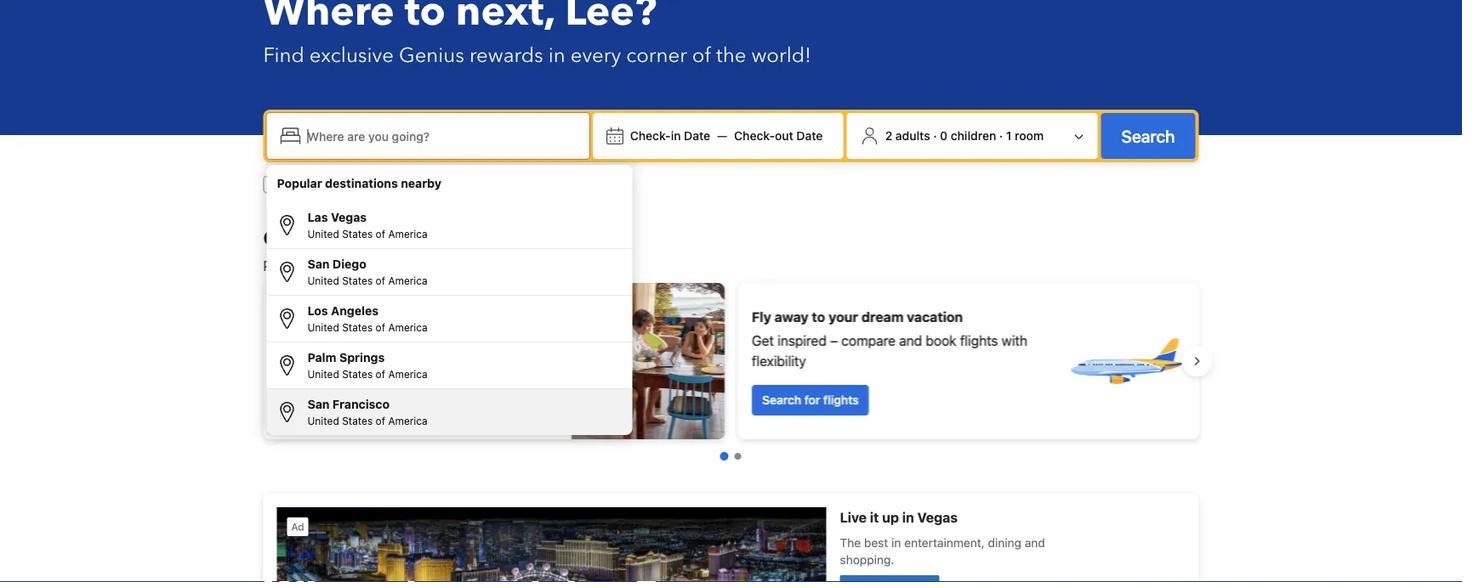 Task type: vqa. For each thing, say whether or not it's contained in the screenshot.
America for Springs
yes



Task type: locate. For each thing, give the bounding box(es) containing it.
0 horizontal spatial and
[[381, 258, 404, 274]]

0 horizontal spatial search
[[762, 394, 801, 408]]

states for vegas
[[342, 228, 373, 240]]

find a stay
[[287, 404, 348, 418]]

in
[[549, 41, 566, 69], [671, 129, 681, 143]]

3 states from the top
[[342, 322, 373, 334]]

san for san diego
[[308, 257, 330, 271]]

i'm
[[287, 177, 304, 191]]

san for san francisco
[[308, 398, 330, 412]]

of down springs
[[376, 368, 385, 380]]

0 vertical spatial find
[[263, 41, 304, 69]]

states down the vegas
[[342, 228, 373, 240]]

for left you
[[494, 258, 511, 274]]

i'm traveling for work
[[287, 177, 403, 191]]

long-
[[444, 323, 477, 339]]

in left the every
[[549, 41, 566, 69]]

offering
[[393, 323, 441, 339]]

1 vertical spatial find
[[287, 404, 311, 418]]

flights
[[521, 177, 556, 191], [960, 333, 998, 349], [823, 394, 859, 408]]

las
[[308, 211, 328, 225]]

find left the exclusive
[[263, 41, 304, 69]]

check-out date button
[[728, 121, 830, 151]]

0 vertical spatial san
[[308, 257, 330, 271]]

of inside palm springs united states of america
[[376, 368, 385, 380]]

0 horizontal spatial date
[[684, 129, 711, 143]]

5 states from the top
[[342, 415, 373, 427]]

with
[[1002, 333, 1028, 349]]

popular destinations nearby group
[[267, 203, 633, 436]]

check- left —
[[630, 129, 671, 143]]

advertisement region
[[263, 494, 1199, 583]]

rewards
[[470, 41, 543, 69]]

search button
[[1102, 113, 1196, 159]]

states inside los angeles united states of america
[[342, 322, 373, 334]]

—
[[717, 129, 728, 143]]

and left book
[[899, 333, 922, 349]]

yet
[[456, 299, 477, 315]]

2
[[886, 129, 893, 143]]

of down francisco
[[376, 415, 385, 427]]

united inside los angeles united states of america
[[308, 322, 339, 334]]

fly
[[752, 309, 771, 325]]

america inside "las vegas united states of america"
[[388, 228, 428, 240]]

4 united from the top
[[308, 368, 339, 380]]

0 horizontal spatial check-
[[630, 129, 671, 143]]

at
[[386, 343, 398, 360]]

america down at
[[388, 368, 428, 380]]

2 san from the top
[[308, 398, 330, 412]]

1 · from the left
[[934, 129, 937, 143]]

of up deals,
[[376, 228, 385, 240]]

0 horizontal spatial vacation
[[396, 299, 453, 315]]

for
[[358, 177, 373, 191], [503, 177, 518, 191], [494, 258, 511, 274], [804, 394, 820, 408]]

of inside los angeles united states of america
[[376, 322, 385, 334]]

2 horizontal spatial flights
[[960, 333, 998, 349]]

and inside fly away to your dream vacation get inspired – compare and book flights with flexibility
[[899, 333, 922, 349]]

united down francisco
[[308, 415, 339, 427]]

your
[[311, 299, 341, 315], [828, 309, 858, 325]]

a
[[314, 404, 321, 418]]

get
[[752, 333, 774, 349]]

america for diego
[[388, 275, 428, 287]]

1 united from the top
[[308, 228, 339, 240]]

2 united from the top
[[308, 275, 339, 287]]

1 vertical spatial san
[[308, 398, 330, 412]]

find for find exclusive genius rewards in every corner of the world!
[[263, 41, 304, 69]]

inspired
[[777, 333, 827, 349]]

i'm
[[440, 177, 457, 191]]

find left a
[[287, 404, 311, 418]]

·
[[934, 129, 937, 143], [1000, 129, 1003, 143]]

united inside san diego united states of america
[[308, 275, 339, 287]]

united inside san francisco united states of america
[[308, 415, 339, 427]]

your right the to in the right of the page
[[828, 309, 858, 325]]

states inside san diego united states of america
[[342, 275, 373, 287]]

states for springs
[[342, 368, 373, 380]]

1 horizontal spatial ·
[[1000, 129, 1003, 143]]

palm
[[308, 351, 337, 365]]

2 check- from the left
[[734, 129, 775, 143]]

every
[[571, 41, 621, 69]]

find inside offers "main content"
[[287, 404, 311, 418]]

1 vertical spatial and
[[899, 333, 922, 349]]

united inside "las vegas united states of america"
[[308, 228, 339, 240]]

monthly
[[277, 364, 327, 380]]

check- right —
[[734, 129, 775, 143]]

2 adults · 0 children · 1 room button
[[854, 120, 1091, 152]]

to
[[812, 309, 825, 325]]

united inside palm springs united states of america
[[308, 368, 339, 380]]

of inside "las vegas united states of america"
[[376, 228, 385, 240]]

san inside san diego united states of america
[[308, 257, 330, 271]]

0 horizontal spatial in
[[549, 41, 566, 69]]

4 states from the top
[[342, 368, 373, 380]]

4 america from the top
[[388, 368, 428, 380]]

fly away to your dream vacation get inspired – compare and book flights with flexibility
[[752, 309, 1028, 370]]

1 horizontal spatial flights
[[823, 394, 859, 408]]

adults
[[896, 129, 931, 143]]

san francisco united states of america
[[308, 398, 428, 427]]

of
[[692, 41, 711, 69], [376, 228, 385, 240], [376, 275, 385, 287], [376, 322, 385, 334], [376, 368, 385, 380], [376, 415, 385, 427]]

1 horizontal spatial search
[[1122, 126, 1176, 146]]

1 horizontal spatial check-
[[734, 129, 775, 143]]

of for san francisco
[[376, 415, 385, 427]]

1 vertical spatial in
[[671, 129, 681, 143]]

1 horizontal spatial in
[[671, 129, 681, 143]]

san left diego
[[308, 257, 330, 271]]

america inside palm springs united states of america
[[388, 368, 428, 380]]

of inside san diego united states of america
[[376, 275, 385, 287]]

popular
[[277, 177, 322, 191]]

states inside palm springs united states of america
[[342, 368, 373, 380]]

offers main content
[[250, 225, 1213, 583]]

date right out
[[797, 129, 823, 143]]

search for search
[[1122, 126, 1176, 146]]

states inside "las vegas united states of america"
[[342, 228, 373, 240]]

san inside san francisco united states of america
[[308, 398, 330, 412]]

2 america from the top
[[388, 275, 428, 287]]

1 horizontal spatial vacation
[[907, 309, 963, 325]]

of inside san francisco united states of america
[[376, 415, 385, 427]]

date
[[684, 129, 711, 143], [797, 129, 823, 143]]

for right looking
[[503, 177, 518, 191]]

america for springs
[[388, 368, 428, 380]]

of down the longest
[[376, 322, 385, 334]]

america up special
[[388, 228, 428, 240]]

0 vertical spatial and
[[381, 258, 404, 274]]

–
[[830, 333, 838, 349]]

states down springs
[[342, 368, 373, 380]]

search for search for flights
[[762, 394, 801, 408]]

search inside region
[[762, 394, 801, 408]]

1 states from the top
[[342, 228, 373, 240]]

find exclusive genius rewards in every corner of the world!
[[263, 41, 812, 69]]

vacation inside take your longest vacation yet browse properties offering long- term stays, many at reduced monthly rates.
[[396, 299, 453, 315]]

1 america from the top
[[388, 228, 428, 240]]

5 united from the top
[[308, 415, 339, 427]]

your right take
[[311, 299, 341, 315]]

palm springs united states of america
[[308, 351, 428, 380]]

for inside offers promotions, deals, and special offers for you
[[494, 258, 511, 274]]

1 horizontal spatial your
[[828, 309, 858, 325]]

america up at
[[388, 322, 428, 334]]

2 states from the top
[[342, 275, 373, 287]]

and inside offers promotions, deals, and special offers for you
[[381, 258, 404, 274]]

san
[[308, 257, 330, 271], [308, 398, 330, 412]]

america down special
[[388, 275, 428, 287]]

for down flexibility
[[804, 394, 820, 408]]

3 america from the top
[[388, 322, 428, 334]]

you
[[515, 258, 537, 274]]

1 check- from the left
[[630, 129, 671, 143]]

and right deals,
[[381, 258, 404, 274]]

1 vertical spatial search
[[762, 394, 801, 408]]

region
[[250, 277, 1213, 447]]

take your longest vacation yet browse properties offering long- term stays, many at reduced monthly rates.
[[277, 299, 477, 380]]

0 vertical spatial flights
[[521, 177, 556, 191]]

states down angeles
[[342, 322, 373, 334]]

Where are you going? field
[[301, 121, 583, 151]]

united down promotions,
[[308, 275, 339, 287]]

term
[[277, 343, 306, 360]]

destinations
[[325, 177, 398, 191]]

the
[[717, 41, 747, 69]]

· left 1
[[1000, 129, 1003, 143]]

united down las
[[308, 228, 339, 240]]

2 · from the left
[[1000, 129, 1003, 143]]

2 vertical spatial flights
[[823, 394, 859, 408]]

states inside san francisco united states of america
[[342, 415, 373, 427]]

fly away to your dream vacation image
[[1067, 302, 1186, 421]]

0 vertical spatial search
[[1122, 126, 1176, 146]]

0
[[940, 129, 948, 143]]

vacation up book
[[907, 309, 963, 325]]

of for san diego
[[376, 275, 385, 287]]

search for flights
[[762, 394, 859, 408]]

list box
[[267, 165, 633, 436]]

find
[[263, 41, 304, 69], [287, 404, 311, 418]]

check-in date — check-out date
[[630, 129, 823, 143]]

united down los
[[308, 322, 339, 334]]

vacation
[[396, 299, 453, 315], [907, 309, 963, 325]]

reduced
[[401, 343, 452, 360]]

3 united from the top
[[308, 322, 339, 334]]

of down deals,
[[376, 275, 385, 287]]

flights right looking
[[521, 177, 556, 191]]

5 america from the top
[[388, 415, 428, 427]]

francisco
[[333, 398, 390, 412]]

america down francisco
[[388, 415, 428, 427]]

1 san from the top
[[308, 257, 330, 271]]

flights down –
[[823, 394, 859, 408]]

check-
[[630, 129, 671, 143], [734, 129, 775, 143]]

america inside san diego united states of america
[[388, 275, 428, 287]]

search inside 'button'
[[1122, 126, 1176, 146]]

in left —
[[671, 129, 681, 143]]

0 horizontal spatial ·
[[934, 129, 937, 143]]

flights inside fly away to your dream vacation get inspired – compare and book flights with flexibility
[[960, 333, 998, 349]]

0 horizontal spatial your
[[311, 299, 341, 315]]

united
[[308, 228, 339, 240], [308, 275, 339, 287], [308, 322, 339, 334], [308, 368, 339, 380], [308, 415, 339, 427]]

america inside san francisco united states of america
[[388, 415, 428, 427]]

states down deals,
[[342, 275, 373, 287]]

date left —
[[684, 129, 711, 143]]

1 horizontal spatial and
[[899, 333, 922, 349]]

states
[[342, 228, 373, 240], [342, 275, 373, 287], [342, 322, 373, 334], [342, 368, 373, 380], [342, 415, 373, 427]]

1 vertical spatial flights
[[960, 333, 998, 349]]

of left the
[[692, 41, 711, 69]]

1
[[1006, 129, 1012, 143]]

· left 0
[[934, 129, 937, 143]]

0 horizontal spatial flights
[[521, 177, 556, 191]]

progress bar
[[720, 453, 742, 461]]

of for los angeles
[[376, 322, 385, 334]]

america
[[388, 228, 428, 240], [388, 275, 428, 287], [388, 322, 428, 334], [388, 368, 428, 380], [388, 415, 428, 427]]

corner
[[626, 41, 687, 69]]

search
[[1122, 126, 1176, 146], [762, 394, 801, 408]]

vacation up offering
[[396, 299, 453, 315]]

room
[[1015, 129, 1044, 143]]

san down monthly
[[308, 398, 330, 412]]

united down palm
[[308, 368, 339, 380]]

flights left the with
[[960, 333, 998, 349]]

children
[[951, 129, 997, 143]]

america inside los angeles united states of america
[[388, 322, 428, 334]]

1 horizontal spatial date
[[797, 129, 823, 143]]

states down francisco
[[342, 415, 373, 427]]



Task type: describe. For each thing, give the bounding box(es) containing it.
1 date from the left
[[684, 129, 711, 143]]

properties
[[326, 323, 389, 339]]

special
[[408, 258, 451, 274]]

vegas
[[331, 211, 367, 225]]

for left work
[[358, 177, 373, 191]]

popular destinations nearby
[[277, 177, 442, 191]]

away
[[775, 309, 809, 325]]

united for diego
[[308, 275, 339, 287]]

united for vegas
[[308, 228, 339, 240]]

offers promotions, deals, and special offers for you
[[263, 225, 537, 274]]

take
[[277, 299, 308, 315]]

traveling
[[307, 177, 354, 191]]

states for angeles
[[342, 322, 373, 334]]

work
[[376, 177, 403, 191]]

compare
[[841, 333, 896, 349]]

promotions,
[[263, 258, 337, 274]]

i'm looking for flights
[[440, 177, 556, 191]]

genius
[[399, 41, 465, 69]]

book
[[926, 333, 957, 349]]

los
[[308, 304, 328, 318]]

america for francisco
[[388, 415, 428, 427]]

find for find a stay
[[287, 404, 311, 418]]

world!
[[752, 41, 812, 69]]

find a stay link
[[277, 396, 358, 426]]

deals,
[[341, 258, 378, 274]]

offers
[[455, 258, 491, 274]]

2 adults · 0 children · 1 room
[[886, 129, 1044, 143]]

many
[[349, 343, 382, 360]]

san diego united states of america
[[308, 257, 428, 287]]

exclusive
[[310, 41, 394, 69]]

america for angeles
[[388, 322, 428, 334]]

united for angeles
[[308, 322, 339, 334]]

las vegas united states of america
[[308, 211, 428, 240]]

search for flights link
[[752, 385, 869, 416]]

stays,
[[309, 343, 345, 360]]

vacation inside fly away to your dream vacation get inspired – compare and book flights with flexibility
[[907, 309, 963, 325]]

0 vertical spatial in
[[549, 41, 566, 69]]

region containing take your longest vacation yet
[[250, 277, 1213, 447]]

take your longest vacation yet image
[[571, 283, 725, 440]]

united for francisco
[[308, 415, 339, 427]]

united for springs
[[308, 368, 339, 380]]

looking
[[460, 177, 500, 191]]

for inside region
[[804, 394, 820, 408]]

springs
[[339, 351, 385, 365]]

states for diego
[[342, 275, 373, 287]]

rates.
[[330, 364, 365, 380]]

browse
[[277, 323, 322, 339]]

flexibility
[[752, 354, 806, 370]]

list box containing popular destinations nearby
[[267, 165, 633, 436]]

diego
[[333, 257, 367, 271]]

your inside fly away to your dream vacation get inspired – compare and book flights with flexibility
[[828, 309, 858, 325]]

nearby
[[401, 177, 442, 191]]

stay
[[324, 404, 348, 418]]

los angeles united states of america
[[308, 304, 428, 334]]

longest
[[344, 299, 393, 315]]

angeles
[[331, 304, 379, 318]]

your inside take your longest vacation yet browse properties offering long- term stays, many at reduced monthly rates.
[[311, 299, 341, 315]]

states for francisco
[[342, 415, 373, 427]]

out
[[775, 129, 794, 143]]

2 date from the left
[[797, 129, 823, 143]]

dream
[[861, 309, 904, 325]]

of for las vegas
[[376, 228, 385, 240]]

progress bar inside offers "main content"
[[720, 453, 742, 461]]

offers
[[263, 225, 325, 253]]

of for palm springs
[[376, 368, 385, 380]]

america for vegas
[[388, 228, 428, 240]]

check-in date button
[[624, 121, 717, 151]]



